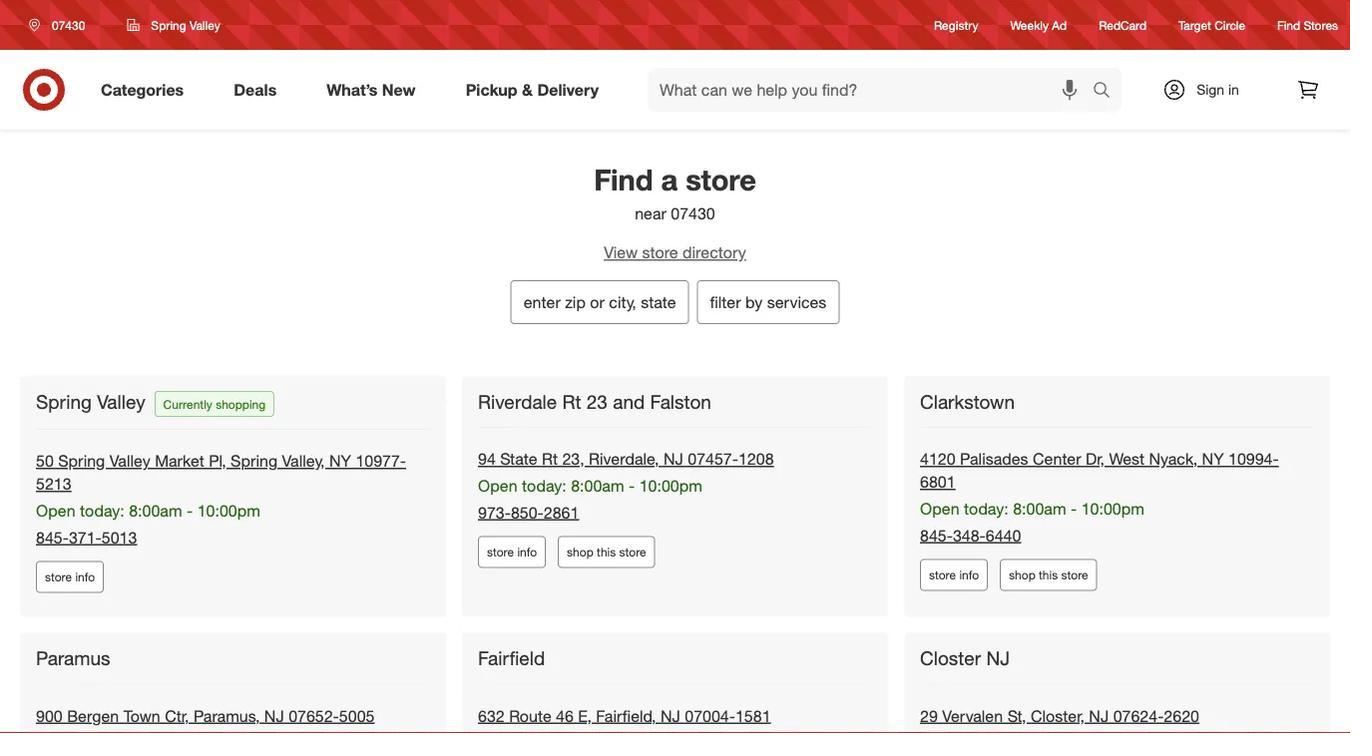 Task type: vqa. For each thing, say whether or not it's contained in the screenshot.
This to the left
yes



Task type: describe. For each thing, give the bounding box(es) containing it.
center
[[1033, 450, 1082, 469]]

search button
[[1084, 68, 1132, 116]]

07430 button
[[16, 7, 106, 43]]

clarkstown link
[[920, 390, 1019, 414]]

- inside 94 state rt 23, riverdale, nj 07457-1208 open today: 8:00am - 10:00pm 973-850-2861
[[629, 476, 635, 496]]

nj left 07624-
[[1089, 707, 1109, 726]]

6440
[[986, 526, 1021, 546]]

state
[[641, 292, 676, 312]]

open inside 94 state rt 23, riverdale, nj 07457-1208 open today: 8:00am - 10:00pm 973-850-2861
[[478, 476, 518, 496]]

1208
[[739, 450, 774, 469]]

store inside find a store near 07430
[[686, 162, 756, 197]]

currently
[[163, 397, 212, 412]]

spring right pl,
[[231, 452, 278, 471]]

falston
[[650, 390, 712, 413]]

973-
[[478, 503, 511, 523]]

vervalen
[[942, 707, 1003, 726]]

ad
[[1052, 17, 1067, 32]]

10:00pm inside 94 state rt 23, riverdale, nj 07457-1208 open today: 8:00am - 10:00pm 973-850-2861
[[639, 476, 703, 496]]

target circle link
[[1179, 16, 1246, 34]]

shop for riverdale rt 23 and falston
[[567, 545, 594, 560]]

50 spring valley market pl, spring valley, ny 10977- 5213 link
[[36, 452, 406, 494]]

what's
[[327, 80, 378, 99]]

shop for clarkstown
[[1009, 568, 1036, 583]]

spring up "5213"
[[58, 452, 105, 471]]

riverdale rt 23 and falston link
[[478, 390, 716, 414]]

ny inside 4120 palisades center dr, west nyack, ny 10994- 6801 open today: 8:00am - 10:00pm 845-348-6440
[[1202, 450, 1224, 469]]

redcard
[[1099, 17, 1147, 32]]

what's new
[[327, 80, 416, 99]]

riverdale rt 23 and falston
[[478, 390, 712, 413]]

46
[[556, 707, 574, 726]]

4120 palisades center dr, west nyack, ny 10994- 6801 link
[[920, 450, 1279, 492]]

1 horizontal spatial rt
[[562, 390, 581, 413]]

371-
[[69, 528, 102, 548]]

store right view
[[642, 243, 678, 263]]

weekly ad
[[1011, 17, 1067, 32]]

store info for clarkstown
[[929, 568, 979, 583]]

07624-
[[1114, 707, 1164, 726]]

07457-
[[688, 450, 739, 469]]

07430 inside "dropdown button"
[[52, 17, 85, 32]]

5213
[[36, 474, 71, 494]]

route
[[509, 707, 552, 726]]

850-
[[511, 503, 544, 523]]

pickup
[[466, 80, 518, 99]]

23,
[[562, 450, 585, 469]]

shop this store button for clarkstown
[[1000, 559, 1098, 591]]

sign in
[[1197, 81, 1240, 98]]

94 state rt 23, riverdale, nj 07457-1208 link
[[478, 450, 774, 469]]

shop this store for riverdale rt 23 and falston
[[567, 545, 646, 560]]

50
[[36, 452, 54, 471]]

categories
[[101, 80, 184, 99]]

nj for 632 route 46 e, fairfield, nj 07004-1581
[[661, 707, 681, 726]]

find stores link
[[1278, 16, 1338, 34]]

enter
[[524, 292, 561, 312]]

07430 inside find a store near 07430
[[671, 203, 715, 223]]

closter nj link
[[920, 647, 1014, 671]]

redcard link
[[1099, 16, 1147, 34]]

delivery
[[537, 80, 599, 99]]

deals
[[234, 80, 277, 99]]

store info for riverdale rt 23 and falston
[[487, 545, 537, 560]]

info for riverdale rt 23 and falston
[[517, 545, 537, 560]]

registry
[[934, 17, 979, 32]]

circle
[[1215, 17, 1246, 32]]

dr,
[[1086, 450, 1105, 469]]

900 bergen town ctr, paramus, nj 07652-5005
[[36, 707, 375, 726]]

50 spring valley market pl, spring valley, ny 10977- 5213 open today: 8:00am - 10:00pm 845-371-5013
[[36, 452, 406, 548]]

today: inside 94 state rt 23, riverdale, nj 07457-1208 open today: 8:00am - 10:00pm 973-850-2861
[[522, 476, 567, 496]]

973-850-2861 link
[[478, 503, 579, 523]]

0 horizontal spatial spring valley
[[36, 390, 146, 413]]

nj right closter
[[987, 647, 1010, 670]]

store info for spring valley
[[45, 570, 95, 585]]

10:00pm inside 4120 palisades center dr, west nyack, ny 10994- 6801 open today: 8:00am - 10:00pm 845-348-6440
[[1082, 499, 1145, 519]]

riverdale
[[478, 390, 557, 413]]

shopping
[[216, 397, 266, 412]]

8:00am inside the "50 spring valley market pl, spring valley, ny 10977- 5213 open today: 8:00am - 10:00pm 845-371-5013"
[[129, 501, 182, 521]]

store down 348-
[[929, 568, 956, 583]]

view store directory link
[[0, 242, 1350, 264]]

632 route 46 e, fairfield, nj 07004-1581 link
[[478, 707, 771, 726]]

6801
[[920, 472, 956, 492]]

find for a
[[594, 162, 653, 197]]

ctr,
[[165, 707, 189, 726]]

pickup & delivery link
[[449, 68, 624, 112]]

valley inside dropdown button
[[190, 17, 220, 32]]

zip
[[565, 292, 586, 312]]

845-348-6440 link
[[920, 526, 1021, 546]]

5005
[[339, 707, 375, 726]]

632 route 46 e, fairfield, nj 07004-1581
[[478, 707, 771, 726]]

search
[[1084, 82, 1132, 101]]

store info link for spring valley
[[36, 561, 104, 593]]

view
[[604, 243, 638, 263]]

94
[[478, 450, 496, 469]]

market
[[155, 452, 204, 471]]

ny inside the "50 spring valley market pl, spring valley, ny 10977- 5213 open today: 8:00am - 10:00pm 845-371-5013"
[[329, 452, 351, 471]]

sign in link
[[1146, 68, 1271, 112]]

weekly ad link
[[1011, 16, 1067, 34]]

services
[[767, 292, 827, 312]]

&
[[522, 80, 533, 99]]

enter zip or city, state
[[524, 292, 676, 312]]

632
[[478, 707, 505, 726]]

target circle
[[1179, 17, 1246, 32]]

shop this store button for riverdale rt 23 and falston
[[558, 537, 655, 568]]

bergen
[[67, 707, 119, 726]]

target
[[1179, 17, 1212, 32]]



Task type: locate. For each thing, give the bounding box(es) containing it.
1 horizontal spatial 845-
[[920, 526, 953, 546]]

rt left 23 at the left
[[562, 390, 581, 413]]

find for stores
[[1278, 17, 1301, 32]]

0 horizontal spatial 8:00am
[[129, 501, 182, 521]]

shop this store button down the 2861
[[558, 537, 655, 568]]

0 horizontal spatial info
[[75, 570, 95, 585]]

ny right the nyack,
[[1202, 450, 1224, 469]]

845- down 6801
[[920, 526, 953, 546]]

shop this store button down 6440
[[1000, 559, 1098, 591]]

2 horizontal spatial today:
[[964, 499, 1009, 519]]

valley
[[190, 17, 220, 32], [97, 390, 146, 413], [110, 452, 150, 471]]

store down 94 state rt 23, riverdale, nj 07457-1208 open today: 8:00am - 10:00pm 973-850-2861
[[619, 545, 646, 560]]

store down 973-
[[487, 545, 514, 560]]

10:00pm down 50 spring valley market pl, spring valley, ny 10977- 5213 link
[[197, 501, 260, 521]]

spring up categories link
[[151, 17, 186, 32]]

0 horizontal spatial find
[[594, 162, 653, 197]]

1 vertical spatial shop this store
[[1009, 568, 1089, 583]]

spring inside dropdown button
[[151, 17, 186, 32]]

2620
[[1164, 707, 1200, 726]]

spring up 50
[[36, 390, 92, 413]]

4120 palisades center dr, west nyack, ny 10994- 6801 open today: 8:00am - 10:00pm 845-348-6440
[[920, 450, 1279, 546]]

nj for 94 state rt 23, riverdale, nj 07457-1208 open today: 8:00am - 10:00pm 973-850-2861
[[664, 450, 684, 469]]

ny right valley,
[[329, 452, 351, 471]]

in
[[1229, 81, 1240, 98]]

1 horizontal spatial shop
[[1009, 568, 1036, 583]]

deals link
[[217, 68, 302, 112]]

open inside 4120 palisades center dr, west nyack, ny 10994- 6801 open today: 8:00am - 10:00pm 845-348-6440
[[920, 499, 960, 519]]

1 horizontal spatial shop this store button
[[1000, 559, 1098, 591]]

today: up 845-348-6440 'link'
[[964, 499, 1009, 519]]

paramus,
[[194, 707, 260, 726]]

directory
[[683, 243, 746, 263]]

8:00am inside 94 state rt 23, riverdale, nj 07457-1208 open today: 8:00am - 10:00pm 973-850-2861
[[571, 476, 624, 496]]

0 vertical spatial this
[[597, 545, 616, 560]]

5013
[[102, 528, 137, 548]]

10:00pm down 07457-
[[639, 476, 703, 496]]

spring
[[151, 17, 186, 32], [36, 390, 92, 413], [58, 452, 105, 471], [231, 452, 278, 471]]

900 bergen town ctr, paramus, nj 07652-5005 link
[[36, 707, 375, 726]]

10977-
[[356, 452, 406, 471]]

near
[[635, 203, 667, 223]]

info for clarkstown
[[960, 568, 979, 583]]

rt inside 94 state rt 23, riverdale, nj 07457-1208 open today: 8:00am - 10:00pm 973-850-2861
[[542, 450, 558, 469]]

store info link
[[478, 537, 546, 568], [920, 559, 988, 591], [36, 561, 104, 593]]

94 state rt 23, riverdale, nj 07457-1208 open today: 8:00am - 10:00pm 973-850-2861
[[478, 450, 774, 523]]

town
[[123, 707, 160, 726]]

this for clarkstown
[[1039, 568, 1058, 583]]

nj left 07004-
[[661, 707, 681, 726]]

nyack,
[[1149, 450, 1198, 469]]

1 horizontal spatial open
[[478, 476, 518, 496]]

845- inside the "50 spring valley market pl, spring valley, ny 10977- 5213 open today: 8:00am - 10:00pm 845-371-5013"
[[36, 528, 69, 548]]

what's new link
[[310, 68, 441, 112]]

- down the 94 state rt 23, riverdale, nj 07457-1208 link
[[629, 476, 635, 496]]

0 horizontal spatial 07430
[[52, 17, 85, 32]]

What can we help you find? suggestions appear below search field
[[648, 68, 1098, 112]]

currently shopping
[[163, 397, 266, 412]]

0 vertical spatial spring valley
[[151, 17, 220, 32]]

paramus
[[36, 647, 110, 670]]

8:00am up 5013
[[129, 501, 182, 521]]

0 vertical spatial shop
[[567, 545, 594, 560]]

west
[[1109, 450, 1145, 469]]

info for spring valley
[[75, 570, 95, 585]]

29 vervalen st, closter, nj 07624-2620 link
[[920, 707, 1200, 726]]

filter by services button
[[697, 280, 840, 324]]

valley left market at the bottom left of the page
[[110, 452, 150, 471]]

4120
[[920, 450, 956, 469]]

0 horizontal spatial this
[[597, 545, 616, 560]]

state
[[500, 450, 537, 469]]

0 vertical spatial 07430
[[52, 17, 85, 32]]

weekly
[[1011, 17, 1049, 32]]

1 horizontal spatial -
[[629, 476, 635, 496]]

2 horizontal spatial store info link
[[920, 559, 988, 591]]

today: up 973-850-2861 link on the left of the page
[[522, 476, 567, 496]]

0 horizontal spatial today:
[[80, 501, 125, 521]]

0 horizontal spatial 845-
[[36, 528, 69, 548]]

e,
[[578, 707, 592, 726]]

open down "5213"
[[36, 501, 76, 521]]

1 vertical spatial valley
[[97, 390, 146, 413]]

palisades
[[960, 450, 1029, 469]]

find inside find a store near 07430
[[594, 162, 653, 197]]

filter
[[710, 292, 741, 312]]

23
[[587, 390, 608, 413]]

store info link down 850-
[[478, 537, 546, 568]]

store info down 850-
[[487, 545, 537, 560]]

8:00am up 6440
[[1013, 499, 1067, 519]]

this down 94 state rt 23, riverdale, nj 07457-1208 open today: 8:00am - 10:00pm 973-850-2861
[[597, 545, 616, 560]]

clarkstown
[[920, 390, 1015, 413]]

07652-
[[289, 707, 339, 726]]

store down 4120 palisades center dr, west nyack, ny 10994- 6801 open today: 8:00am - 10:00pm 845-348-6440 on the bottom right of the page
[[1062, 568, 1089, 583]]

1 horizontal spatial today:
[[522, 476, 567, 496]]

900
[[36, 707, 63, 726]]

info
[[517, 545, 537, 560], [960, 568, 979, 583], [75, 570, 95, 585]]

paramus link
[[36, 647, 114, 671]]

info down 850-
[[517, 545, 537, 560]]

- down 50 spring valley market pl, spring valley, ny 10977- 5213 link
[[187, 501, 193, 521]]

10:00pm down "4120 palisades center dr, west nyack, ny 10994- 6801" link at the bottom right of the page
[[1082, 499, 1145, 519]]

10994-
[[1229, 450, 1279, 469]]

0 horizontal spatial ny
[[329, 452, 351, 471]]

sign
[[1197, 81, 1225, 98]]

1 horizontal spatial ny
[[1202, 450, 1224, 469]]

1 horizontal spatial shop this store
[[1009, 568, 1089, 583]]

today: up '845-371-5013' link
[[80, 501, 125, 521]]

today: inside 4120 palisades center dr, west nyack, ny 10994- 6801 open today: 8:00am - 10:00pm 845-348-6440
[[964, 499, 1009, 519]]

2 horizontal spatial info
[[960, 568, 979, 583]]

rt
[[562, 390, 581, 413], [542, 450, 558, 469]]

and
[[613, 390, 645, 413]]

closter
[[920, 647, 981, 670]]

0 horizontal spatial rt
[[542, 450, 558, 469]]

spring valley button
[[114, 7, 233, 43]]

2 horizontal spatial 10:00pm
[[1082, 499, 1145, 519]]

valley up deals link in the left top of the page
[[190, 17, 220, 32]]

0 horizontal spatial 10:00pm
[[197, 501, 260, 521]]

1 vertical spatial this
[[1039, 568, 1058, 583]]

1 vertical spatial spring valley
[[36, 390, 146, 413]]

-
[[629, 476, 635, 496], [1071, 499, 1077, 519], [187, 501, 193, 521]]

0 horizontal spatial shop this store button
[[558, 537, 655, 568]]

845-
[[920, 526, 953, 546], [36, 528, 69, 548]]

store info down 348-
[[929, 568, 979, 583]]

10:00pm
[[639, 476, 703, 496], [1082, 499, 1145, 519], [197, 501, 260, 521]]

1 vertical spatial rt
[[542, 450, 558, 469]]

this for riverdale rt 23 and falston
[[597, 545, 616, 560]]

this down 4120 palisades center dr, west nyack, ny 10994- 6801 open today: 8:00am - 10:00pm 845-348-6440 on the bottom right of the page
[[1039, 568, 1058, 583]]

0 horizontal spatial store info link
[[36, 561, 104, 593]]

shop this store down 6440
[[1009, 568, 1089, 583]]

2 horizontal spatial -
[[1071, 499, 1077, 519]]

0 horizontal spatial open
[[36, 501, 76, 521]]

845- down "5213"
[[36, 528, 69, 548]]

0 horizontal spatial shop
[[567, 545, 594, 560]]

nj left 07457-
[[664, 450, 684, 469]]

open up 973-
[[478, 476, 518, 496]]

valley inside the "50 spring valley market pl, spring valley, ny 10977- 5213 open today: 8:00am - 10:00pm 845-371-5013"
[[110, 452, 150, 471]]

spring valley up categories link
[[151, 17, 220, 32]]

8:00am
[[571, 476, 624, 496], [1013, 499, 1067, 519], [129, 501, 182, 521]]

shop this store
[[567, 545, 646, 560], [1009, 568, 1089, 583]]

2 vertical spatial valley
[[110, 452, 150, 471]]

enter zip or city, state button
[[511, 280, 689, 324]]

1581
[[736, 707, 771, 726]]

1 horizontal spatial spring valley
[[151, 17, 220, 32]]

- inside the "50 spring valley market pl, spring valley, ny 10977- 5213 open today: 8:00am - 10:00pm 845-371-5013"
[[187, 501, 193, 521]]

rt left 23,
[[542, 450, 558, 469]]

store down 371-
[[45, 570, 72, 585]]

8:00am inside 4120 palisades center dr, west nyack, ny 10994- 6801 open today: 8:00am - 10:00pm 845-348-6440
[[1013, 499, 1067, 519]]

fairfield link
[[478, 647, 549, 671]]

shop
[[567, 545, 594, 560], [1009, 568, 1036, 583]]

spring valley inside spring valley dropdown button
[[151, 17, 220, 32]]

store right "a"
[[686, 162, 756, 197]]

nj
[[664, 450, 684, 469], [987, 647, 1010, 670], [264, 707, 284, 726], [661, 707, 681, 726], [1089, 707, 1109, 726]]

1 horizontal spatial store info
[[487, 545, 537, 560]]

0 horizontal spatial -
[[187, 501, 193, 521]]

view store directory
[[604, 243, 746, 263]]

store info link down 348-
[[920, 559, 988, 591]]

8:00am down 23,
[[571, 476, 624, 496]]

riverdale,
[[589, 450, 659, 469]]

0 horizontal spatial store info
[[45, 570, 95, 585]]

2 horizontal spatial store info
[[929, 568, 979, 583]]

0 vertical spatial valley
[[190, 17, 220, 32]]

find stores
[[1278, 17, 1338, 32]]

store info link down 371-
[[36, 561, 104, 593]]

1 horizontal spatial store info link
[[478, 537, 546, 568]]

pickup & delivery
[[466, 80, 599, 99]]

open down 6801
[[920, 499, 960, 519]]

find left stores
[[1278, 17, 1301, 32]]

categories link
[[84, 68, 209, 112]]

shop this store button
[[558, 537, 655, 568], [1000, 559, 1098, 591]]

845-371-5013 link
[[36, 528, 137, 548]]

29 vervalen st, closter, nj 07624-2620
[[920, 707, 1200, 726]]

nj for 900 bergen town ctr, paramus, nj 07652-5005
[[264, 707, 284, 726]]

2861
[[544, 503, 579, 523]]

1 vertical spatial find
[[594, 162, 653, 197]]

today: inside the "50 spring valley market pl, spring valley, ny 10977- 5213 open today: 8:00am - 10:00pm 845-371-5013"
[[80, 501, 125, 521]]

valley,
[[282, 452, 325, 471]]

1 horizontal spatial 07430
[[671, 203, 715, 223]]

find up the near
[[594, 162, 653, 197]]

store info link for clarkstown
[[920, 559, 988, 591]]

spring valley up 50
[[36, 390, 146, 413]]

2 horizontal spatial 8:00am
[[1013, 499, 1067, 519]]

29
[[920, 707, 938, 726]]

find a store near 07430
[[594, 162, 756, 223]]

1 horizontal spatial 8:00am
[[571, 476, 624, 496]]

stores
[[1304, 17, 1338, 32]]

city,
[[609, 292, 637, 312]]

0 vertical spatial find
[[1278, 17, 1301, 32]]

07004-
[[685, 707, 736, 726]]

store info down 371-
[[45, 570, 95, 585]]

845- inside 4120 palisades center dr, west nyack, ny 10994- 6801 open today: 8:00am - 10:00pm 845-348-6440
[[920, 526, 953, 546]]

store info link for riverdale rt 23 and falston
[[478, 537, 546, 568]]

- inside 4120 palisades center dr, west nyack, ny 10994- 6801 open today: 8:00am - 10:00pm 845-348-6440
[[1071, 499, 1077, 519]]

0 vertical spatial rt
[[562, 390, 581, 413]]

open inside the "50 spring valley market pl, spring valley, ny 10977- 5213 open today: 8:00am - 10:00pm 845-371-5013"
[[36, 501, 76, 521]]

1 horizontal spatial find
[[1278, 17, 1301, 32]]

fairfield
[[478, 647, 545, 670]]

shop down the 2861
[[567, 545, 594, 560]]

2 horizontal spatial open
[[920, 499, 960, 519]]

shop this store down the 2861
[[567, 545, 646, 560]]

1 vertical spatial 07430
[[671, 203, 715, 223]]

1 horizontal spatial this
[[1039, 568, 1058, 583]]

- down "4120 palisades center dr, west nyack, ny 10994- 6801" link at the bottom right of the page
[[1071, 499, 1077, 519]]

shop this store for clarkstown
[[1009, 568, 1089, 583]]

info down 348-
[[960, 568, 979, 583]]

10:00pm inside the "50 spring valley market pl, spring valley, ny 10977- 5213 open today: 8:00am - 10:00pm 845-371-5013"
[[197, 501, 260, 521]]

valley left currently
[[97, 390, 146, 413]]

open
[[478, 476, 518, 496], [920, 499, 960, 519], [36, 501, 76, 521]]

0 horizontal spatial shop this store
[[567, 545, 646, 560]]

1 horizontal spatial info
[[517, 545, 537, 560]]

new
[[382, 80, 416, 99]]

info down 371-
[[75, 570, 95, 585]]

1 vertical spatial shop
[[1009, 568, 1036, 583]]

1 horizontal spatial 10:00pm
[[639, 476, 703, 496]]

0 vertical spatial shop this store
[[567, 545, 646, 560]]

closter,
[[1031, 707, 1085, 726]]

shop down 6440
[[1009, 568, 1036, 583]]

registry link
[[934, 16, 979, 34]]

nj inside 94 state rt 23, riverdale, nj 07457-1208 open today: 8:00am - 10:00pm 973-850-2861
[[664, 450, 684, 469]]

nj left 07652-
[[264, 707, 284, 726]]



